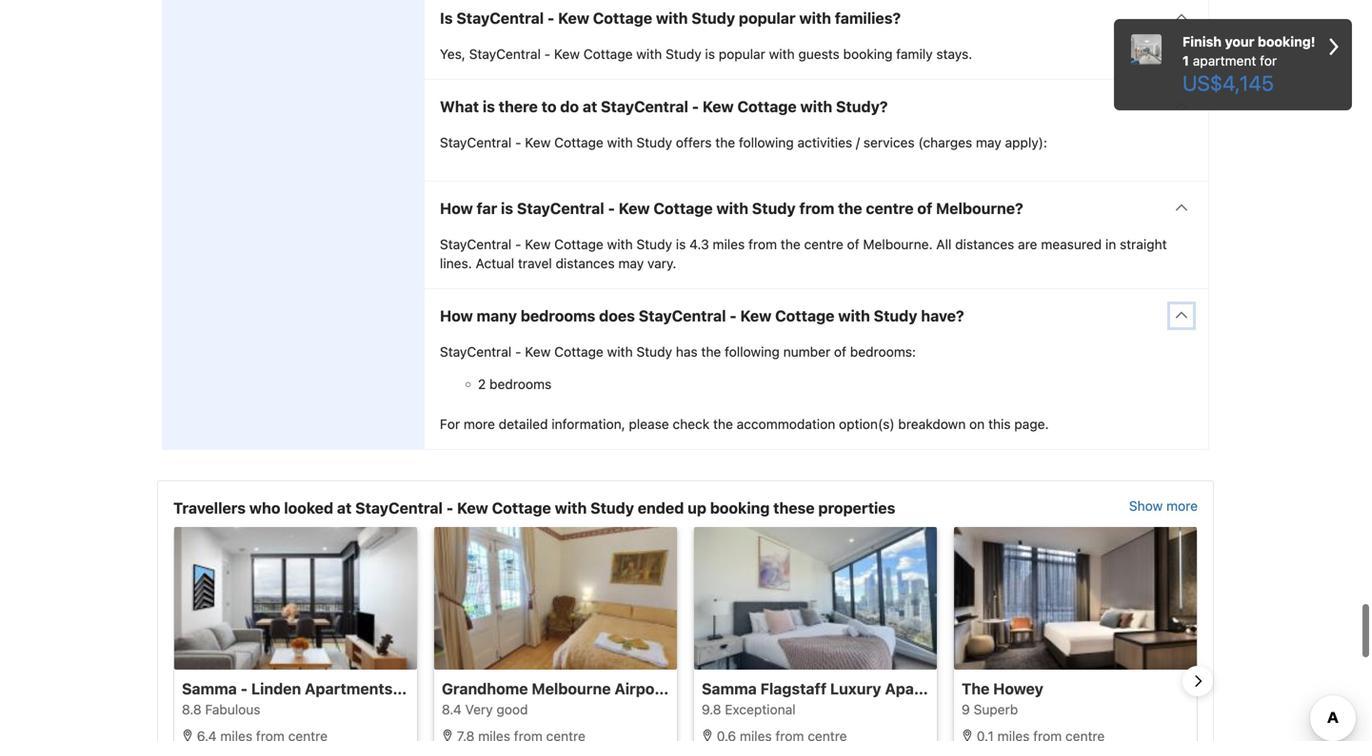 Task type: describe. For each thing, give the bounding box(es) containing it.
kew inside staycentral - kew cottage with study is 4.3 miles from the centre of melbourne. all distances are measured in straight lines. actual travel distances may vary.
[[525, 237, 551, 252]]

information,
[[552, 417, 625, 432]]

finish
[[1183, 34, 1222, 50]]

2 vertical spatial of
[[834, 344, 847, 360]]

to
[[542, 98, 557, 116]]

cottage inside is staycentral - kew cottage with study popular with families? dropdown button
[[593, 9, 652, 27]]

luxury
[[830, 681, 882, 699]]

who
[[249, 500, 280, 518]]

yes, staycentral - kew cottage with study is popular with guests booking family stays.
[[440, 46, 973, 62]]

region containing samma - linden apartments in ivanhoe
[[158, 528, 1213, 742]]

cottage inside staycentral - kew cottage with study is 4.3 miles from the centre of melbourne. all distances are measured in straight lines. actual travel distances may vary.
[[554, 237, 604, 252]]

samma - linden apartments in ivanhoe 8.8 fabulous
[[182, 681, 472, 718]]

ivanhoe
[[413, 681, 472, 699]]

staycentral - kew cottage with study is 4.3 miles from the centre of melbourne. all distances are measured in straight lines. actual travel distances may vary.
[[440, 237, 1167, 272]]

staycentral - kew cottage with study has the following number of bedrooms:
[[440, 344, 916, 360]]

from for miles
[[749, 237, 777, 252]]

with down what is there to do at staycentral - kew cottage with study?
[[607, 135, 633, 151]]

8.8 fabulous
[[182, 702, 261, 718]]

ended
[[638, 500, 684, 518]]

grandhome
[[442, 681, 528, 699]]

vary.
[[648, 256, 677, 272]]

on
[[970, 417, 985, 432]]

all
[[937, 237, 952, 252]]

of for melbourne?
[[918, 200, 933, 218]]

bedrooms inside dropdown button
[[521, 307, 596, 325]]

staycentral up staycentral - kew cottage with study has the following number of bedrooms:
[[639, 307, 726, 325]]

at inside dropdown button
[[583, 98, 597, 116]]

is
[[440, 9, 453, 27]]

these
[[774, 500, 815, 518]]

for more detailed information, please check the accommodation option(s) breakdown on this page.
[[440, 417, 1049, 432]]

1 vertical spatial at
[[337, 500, 352, 518]]

do
[[560, 98, 579, 116]]

with up miles
[[717, 200, 749, 218]]

with up activities
[[801, 98, 833, 116]]

cottage down do
[[554, 135, 604, 151]]

measured
[[1041, 237, 1102, 252]]

what is there to do at staycentral - kew cottage with study? button
[[425, 80, 1209, 133]]

activities
[[798, 135, 853, 151]]

cottage inside how many bedrooms does staycentral - kew cottage with study have? dropdown button
[[775, 307, 835, 325]]

guests
[[799, 46, 840, 62]]

1 horizontal spatial may
[[976, 135, 1002, 151]]

8.4 very
[[442, 702, 493, 718]]

rightchevron image
[[1330, 32, 1339, 61]]

following for number
[[725, 344, 780, 360]]

with left guests
[[769, 46, 795, 62]]

howey
[[994, 681, 1044, 699]]

more for for
[[464, 417, 495, 432]]

the inside dropdown button
[[838, 200, 863, 218]]

9.8 exceptional
[[702, 702, 796, 718]]

the right offers
[[716, 135, 735, 151]]

travellers
[[173, 500, 246, 518]]

this
[[989, 417, 1011, 432]]

study down the is staycentral - kew cottage with study popular with families?
[[666, 46, 702, 62]]

finish your booking! 1 apartment for us$4,145
[[1183, 34, 1316, 95]]

study inside staycentral - kew cottage with study is 4.3 miles from the centre of melbourne. all distances are measured in straight lines. actual travel distances may vary.
[[637, 237, 672, 252]]

2
[[478, 377, 486, 392]]

please
[[629, 417, 669, 432]]

is right the what
[[483, 98, 495, 116]]

option(s)
[[839, 417, 895, 432]]

is right "far"
[[501, 200, 513, 218]]

the howey 9 superb
[[962, 681, 1044, 718]]

apartments for linden
[[305, 681, 393, 699]]

staycentral inside staycentral - kew cottage with study is 4.3 miles from the centre of melbourne. all distances are measured in straight lines. actual travel distances may vary.
[[440, 237, 512, 252]]

1 vertical spatial booking
[[710, 500, 770, 518]]

from for study
[[800, 200, 835, 218]]

bedrooms:
[[850, 344, 916, 360]]

apartment
[[1193, 53, 1257, 69]]

0 horizontal spatial distances
[[556, 256, 615, 272]]

booking inside the accordion control element
[[843, 46, 893, 62]]

how many bedrooms does staycentral - kew cottage with study have?
[[440, 307, 964, 325]]

staycentral - kew cottage with study offers the following activities / services (charges may apply):
[[440, 135, 1048, 151]]

staycentral up offers
[[601, 98, 688, 116]]

cottage down detailed
[[492, 500, 551, 518]]

1
[[1183, 53, 1190, 69]]

for
[[1260, 53, 1277, 69]]

melbourne
[[532, 681, 611, 699]]

accordion control element
[[424, 0, 1210, 451]]

up
[[688, 500, 707, 518]]

more for show
[[1167, 499, 1198, 514]]

study?
[[836, 98, 888, 116]]

breakdown
[[898, 417, 966, 432]]

flagstaff
[[761, 681, 827, 699]]

is staycentral - kew cottage with study popular with families? button
[[425, 0, 1209, 45]]

show more link
[[1129, 497, 1198, 520]]

detailed
[[499, 417, 548, 432]]

study left ended
[[591, 500, 634, 518]]

cottage inside how far is staycentral - kew cottage with study from the centre of melbourne? dropdown button
[[654, 200, 713, 218]]

the right check
[[713, 417, 733, 432]]

many
[[477, 307, 517, 325]]

samma flagstaff luxury apartments 9.8 exceptional
[[702, 681, 973, 718]]

1 vertical spatial popular
[[719, 46, 766, 62]]

how far is staycentral - kew cottage with study from the centre of melbourne? button
[[425, 182, 1209, 235]]

(charges
[[919, 135, 973, 151]]

the
[[962, 681, 990, 699]]

offers
[[676, 135, 712, 151]]

page.
[[1015, 417, 1049, 432]]

apply):
[[1005, 135, 1048, 151]]

what is there to do at staycentral - kew cottage with study?
[[440, 98, 888, 116]]

accommodation
[[737, 417, 836, 432]]

with up yes, staycentral - kew cottage with study is popular with guests booking family stays.
[[656, 9, 688, 27]]

following for activities
[[739, 135, 794, 151]]

- inside staycentral - kew cottage with study is 4.3 miles from the centre of melbourne. all distances are measured in straight lines. actual travel distances may vary.
[[515, 237, 521, 252]]

with down "does"
[[607, 344, 633, 360]]

popular inside dropdown button
[[739, 9, 796, 27]]

9 superb
[[962, 702, 1018, 718]]

centre for melbourne.
[[804, 237, 844, 252]]

cottage down "does"
[[554, 344, 604, 360]]

there
[[499, 98, 538, 116]]

are
[[1018, 237, 1038, 252]]

good
[[497, 702, 528, 718]]

2 bedrooms
[[478, 377, 552, 392]]

lines.
[[440, 256, 472, 272]]

how for how many bedrooms does staycentral - kew cottage with study have?
[[440, 307, 473, 325]]



Task type: locate. For each thing, give the bounding box(es) containing it.
staycentral down the what
[[440, 135, 512, 151]]

the inside staycentral - kew cottage with study is 4.3 miles from the centre of melbourne. all distances are measured in straight lines. actual travel distances may vary.
[[781, 237, 801, 252]]

actual
[[476, 256, 514, 272]]

1 vertical spatial in
[[396, 681, 410, 699]]

0 vertical spatial popular
[[739, 9, 796, 27]]

study up vary.
[[637, 237, 672, 252]]

popular
[[739, 9, 796, 27], [719, 46, 766, 62]]

staycentral right looked
[[355, 500, 443, 518]]

4.3
[[690, 237, 709, 252]]

distances
[[955, 237, 1015, 252], [556, 256, 615, 272]]

study left 'has'
[[637, 344, 672, 360]]

what
[[440, 98, 479, 116]]

with inside staycentral - kew cottage with study is 4.3 miles from the centre of melbourne. all distances are measured in straight lines. actual travel distances may vary.
[[607, 237, 633, 252]]

is inside staycentral - kew cottage with study is 4.3 miles from the centre of melbourne. all distances are measured in straight lines. actual travel distances may vary.
[[676, 237, 686, 252]]

2 apartments from the left
[[885, 681, 973, 699]]

0 vertical spatial booking
[[843, 46, 893, 62]]

far
[[477, 200, 497, 218]]

staycentral up actual
[[440, 237, 512, 252]]

0 vertical spatial in
[[1106, 237, 1117, 252]]

0 horizontal spatial apartments
[[305, 681, 393, 699]]

your
[[1225, 34, 1255, 50]]

more
[[464, 417, 495, 432], [1167, 499, 1198, 514]]

centre inside dropdown button
[[866, 200, 914, 218]]

1 horizontal spatial centre
[[866, 200, 914, 218]]

cottage inside what is there to do at staycentral - kew cottage with study? dropdown button
[[738, 98, 797, 116]]

0 horizontal spatial from
[[749, 237, 777, 252]]

may inside staycentral - kew cottage with study is 4.3 miles from the centre of melbourne. all distances are measured in straight lines. actual travel distances may vary.
[[619, 256, 644, 272]]

2 how from the top
[[440, 307, 473, 325]]

booking right up at the right of the page
[[710, 500, 770, 518]]

apartments for luxury
[[885, 681, 973, 699]]

us$4,145
[[1183, 70, 1274, 95]]

in
[[1106, 237, 1117, 252], [396, 681, 410, 699]]

grandhome melbourne airport & shops 8.4 very good
[[442, 681, 732, 718]]

booking!
[[1258, 34, 1316, 50]]

the
[[716, 135, 735, 151], [838, 200, 863, 218], [781, 237, 801, 252], [701, 344, 721, 360], [713, 417, 733, 432]]

0 horizontal spatial booking
[[710, 500, 770, 518]]

with up "does"
[[607, 237, 633, 252]]

0 horizontal spatial centre
[[804, 237, 844, 252]]

samma up the 9.8 exceptional
[[702, 681, 757, 699]]

with down the is staycentral - kew cottage with study popular with families?
[[636, 46, 662, 62]]

study up the bedrooms:
[[874, 307, 918, 325]]

popular up yes, staycentral - kew cottage with study is popular with guests booking family stays.
[[739, 9, 796, 27]]

study up yes, staycentral - kew cottage with study is popular with guests booking family stays.
[[692, 9, 735, 27]]

1 vertical spatial from
[[749, 237, 777, 252]]

have?
[[921, 307, 964, 325]]

for
[[440, 417, 460, 432]]

1 vertical spatial may
[[619, 256, 644, 272]]

miles
[[713, 237, 745, 252]]

more inside the accordion control element
[[464, 417, 495, 432]]

cottage down the is staycentral - kew cottage with study popular with families?
[[584, 46, 633, 62]]

from inside staycentral - kew cottage with study is 4.3 miles from the centre of melbourne. all distances are measured in straight lines. actual travel distances may vary.
[[749, 237, 777, 252]]

1 vertical spatial more
[[1167, 499, 1198, 514]]

-
[[548, 9, 555, 27], [545, 46, 551, 62], [692, 98, 699, 116], [515, 135, 521, 151], [608, 200, 615, 218], [515, 237, 521, 252], [730, 307, 737, 325], [515, 344, 521, 360], [446, 500, 454, 518], [241, 681, 248, 699]]

staycentral right yes,
[[469, 46, 541, 62]]

with up guests
[[799, 9, 831, 27]]

samma for samma flagstaff luxury apartments
[[702, 681, 757, 699]]

looked
[[284, 500, 333, 518]]

number
[[784, 344, 831, 360]]

centre down how far is staycentral - kew cottage with study from the centre of melbourne? dropdown button
[[804, 237, 844, 252]]

samma inside samma - linden apartments in ivanhoe 8.8 fabulous
[[182, 681, 237, 699]]

apartments inside samma flagstaff luxury apartments 9.8 exceptional
[[885, 681, 973, 699]]

is left 4.3
[[676, 237, 686, 252]]

samma inside samma flagstaff luxury apartments 9.8 exceptional
[[702, 681, 757, 699]]

- inside samma - linden apartments in ivanhoe 8.8 fabulous
[[241, 681, 248, 699]]

centre for melbourne?
[[866, 200, 914, 218]]

1 horizontal spatial samma
[[702, 681, 757, 699]]

cottage up "does"
[[554, 237, 604, 252]]

linden
[[251, 681, 301, 699]]

of for melbourne.
[[847, 237, 860, 252]]

0 horizontal spatial in
[[396, 681, 410, 699]]

does
[[599, 307, 635, 325]]

samma for samma - linden apartments in ivanhoe
[[182, 681, 237, 699]]

airport
[[615, 681, 667, 699]]

1 vertical spatial bedrooms
[[490, 377, 552, 392]]

more right for
[[464, 417, 495, 432]]

in inside samma - linden apartments in ivanhoe 8.8 fabulous
[[396, 681, 410, 699]]

study up staycentral - kew cottage with study is 4.3 miles from the centre of melbourne. all distances are measured in straight lines. actual travel distances may vary.
[[752, 200, 796, 218]]

check
[[673, 417, 710, 432]]

following left activities
[[739, 135, 794, 151]]

kew
[[558, 9, 590, 27], [554, 46, 580, 62], [703, 98, 734, 116], [525, 135, 551, 151], [619, 200, 650, 218], [525, 237, 551, 252], [741, 307, 772, 325], [525, 344, 551, 360], [457, 500, 488, 518]]

at right looked
[[337, 500, 352, 518]]

at
[[583, 98, 597, 116], [337, 500, 352, 518]]

1 horizontal spatial distances
[[955, 237, 1015, 252]]

properties
[[819, 500, 896, 518]]

in left straight
[[1106, 237, 1117, 252]]

apartments inside samma - linden apartments in ivanhoe 8.8 fabulous
[[305, 681, 393, 699]]

0 horizontal spatial may
[[619, 256, 644, 272]]

0 horizontal spatial at
[[337, 500, 352, 518]]

study down what is there to do at staycentral - kew cottage with study?
[[637, 135, 672, 151]]

0 horizontal spatial more
[[464, 417, 495, 432]]

of left melbourne.
[[847, 237, 860, 252]]

2 samma from the left
[[702, 681, 757, 699]]

from up staycentral - kew cottage with study is 4.3 miles from the centre of melbourne. all distances are measured in straight lines. actual travel distances may vary.
[[800, 200, 835, 218]]

&
[[671, 681, 682, 699]]

1 how from the top
[[440, 200, 473, 218]]

how far is staycentral - kew cottage with study from the centre of melbourne?
[[440, 200, 1024, 218]]

how
[[440, 200, 473, 218], [440, 307, 473, 325]]

staycentral up travel
[[517, 200, 605, 218]]

bedrooms right 2
[[490, 377, 552, 392]]

with down information,
[[555, 500, 587, 518]]

0 vertical spatial may
[[976, 135, 1002, 151]]

region
[[158, 528, 1213, 742]]

following
[[739, 135, 794, 151], [725, 344, 780, 360]]

staycentral right the is
[[457, 9, 544, 27]]

the up staycentral - kew cottage with study is 4.3 miles from the centre of melbourne. all distances are measured in straight lines. actual travel distances may vary.
[[838, 200, 863, 218]]

at right do
[[583, 98, 597, 116]]

bedrooms down travel
[[521, 307, 596, 325]]

0 vertical spatial more
[[464, 417, 495, 432]]

distances down melbourne?
[[955, 237, 1015, 252]]

of
[[918, 200, 933, 218], [847, 237, 860, 252], [834, 344, 847, 360]]

1 horizontal spatial at
[[583, 98, 597, 116]]

cottage up staycentral - kew cottage with study offers the following activities / services (charges may apply):
[[738, 98, 797, 116]]

straight
[[1120, 237, 1167, 252]]

bedrooms
[[521, 307, 596, 325], [490, 377, 552, 392]]

travel
[[518, 256, 552, 272]]

1 horizontal spatial more
[[1167, 499, 1198, 514]]

from right miles
[[749, 237, 777, 252]]

families?
[[835, 9, 901, 27]]

show
[[1129, 499, 1163, 514]]

cottage
[[593, 9, 652, 27], [584, 46, 633, 62], [738, 98, 797, 116], [554, 135, 604, 151], [654, 200, 713, 218], [554, 237, 604, 252], [775, 307, 835, 325], [554, 344, 604, 360], [492, 500, 551, 518]]

how for how far is staycentral - kew cottage with study from the centre of melbourne?
[[440, 200, 473, 218]]

in inside staycentral - kew cottage with study is 4.3 miles from the centre of melbourne. all distances are measured in straight lines. actual travel distances may vary.
[[1106, 237, 1117, 252]]

apartments up 9 superb at the bottom right
[[885, 681, 973, 699]]

of right number at the top of page
[[834, 344, 847, 360]]

of inside staycentral - kew cottage with study is 4.3 miles from the centre of melbourne. all distances are measured in straight lines. actual travel distances may vary.
[[847, 237, 860, 252]]

1 samma from the left
[[182, 681, 237, 699]]

is down the is staycentral - kew cottage with study popular with families?
[[705, 46, 715, 62]]

the down how far is staycentral - kew cottage with study from the centre of melbourne? dropdown button
[[781, 237, 801, 252]]

0 vertical spatial at
[[583, 98, 597, 116]]

in left ivanhoe
[[396, 681, 410, 699]]

1 vertical spatial following
[[725, 344, 780, 360]]

cottage up number at the top of page
[[775, 307, 835, 325]]

show more
[[1129, 499, 1198, 514]]

how many bedrooms does staycentral - kew cottage with study have? button
[[425, 290, 1209, 343]]

how left "far"
[[440, 200, 473, 218]]

cottage up 4.3
[[654, 200, 713, 218]]

melbourne?
[[936, 200, 1024, 218]]

0 vertical spatial distances
[[955, 237, 1015, 252]]

following left number at the top of page
[[725, 344, 780, 360]]

cottage up yes, staycentral - kew cottage with study is popular with guests booking family stays.
[[593, 9, 652, 27]]

how left many
[[440, 307, 473, 325]]

staycentral up 2
[[440, 344, 512, 360]]

1 vertical spatial how
[[440, 307, 473, 325]]

1 vertical spatial of
[[847, 237, 860, 252]]

may
[[976, 135, 1002, 151], [619, 256, 644, 272]]

with up the bedrooms:
[[838, 307, 870, 325]]

1 horizontal spatial in
[[1106, 237, 1117, 252]]

yes,
[[440, 46, 466, 62]]

0 vertical spatial of
[[918, 200, 933, 218]]

more right the show
[[1167, 499, 1198, 514]]

1 vertical spatial distances
[[556, 256, 615, 272]]

is staycentral - kew cottage with study popular with families?
[[440, 9, 901, 27]]

centre up melbourne.
[[866, 200, 914, 218]]

booking
[[843, 46, 893, 62], [710, 500, 770, 518]]

popular left guests
[[719, 46, 766, 62]]

from
[[800, 200, 835, 218], [749, 237, 777, 252]]

distances right travel
[[556, 256, 615, 272]]

may left apply):
[[976, 135, 1002, 151]]

the right 'has'
[[701, 344, 721, 360]]

with
[[656, 9, 688, 27], [799, 9, 831, 27], [636, 46, 662, 62], [769, 46, 795, 62], [801, 98, 833, 116], [607, 135, 633, 151], [717, 200, 749, 218], [607, 237, 633, 252], [838, 307, 870, 325], [607, 344, 633, 360], [555, 500, 587, 518]]

family
[[896, 46, 933, 62]]

of inside how far is staycentral - kew cottage with study from the centre of melbourne? dropdown button
[[918, 200, 933, 218]]

has
[[676, 344, 698, 360]]

0 vertical spatial centre
[[866, 200, 914, 218]]

0 vertical spatial bedrooms
[[521, 307, 596, 325]]

travellers who looked at staycentral - kew cottage with study ended up booking these properties
[[173, 500, 896, 518]]

centre inside staycentral - kew cottage with study is 4.3 miles from the centre of melbourne. all distances are measured in straight lines. actual travel distances may vary.
[[804, 237, 844, 252]]

apartments right linden
[[305, 681, 393, 699]]

apartments
[[305, 681, 393, 699], [885, 681, 973, 699]]

1 vertical spatial centre
[[804, 237, 844, 252]]

may left vary.
[[619, 256, 644, 272]]

/
[[856, 135, 860, 151]]

1 apartments from the left
[[305, 681, 393, 699]]

0 vertical spatial from
[[800, 200, 835, 218]]

0 vertical spatial how
[[440, 200, 473, 218]]

booking down families?
[[843, 46, 893, 62]]

samma
[[182, 681, 237, 699], [702, 681, 757, 699]]

services
[[864, 135, 915, 151]]

1 horizontal spatial booking
[[843, 46, 893, 62]]

from inside dropdown button
[[800, 200, 835, 218]]

0 vertical spatial following
[[739, 135, 794, 151]]

samma up 8.8 fabulous
[[182, 681, 237, 699]]

0 horizontal spatial samma
[[182, 681, 237, 699]]

melbourne.
[[863, 237, 933, 252]]

stays.
[[937, 46, 973, 62]]

shops
[[686, 681, 732, 699]]

1 horizontal spatial apartments
[[885, 681, 973, 699]]

1 horizontal spatial from
[[800, 200, 835, 218]]

of up melbourne.
[[918, 200, 933, 218]]



Task type: vqa. For each thing, say whether or not it's contained in the screenshot.
Miles
yes



